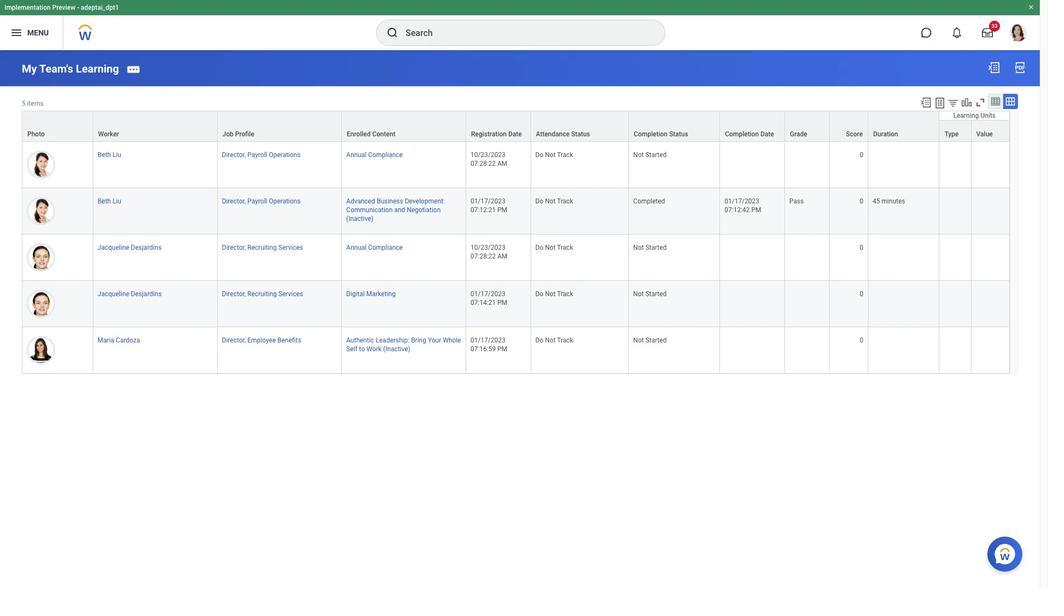 Task type: locate. For each thing, give the bounding box(es) containing it.
completion inside column header
[[725, 130, 759, 138]]

1 vertical spatial employee's photo (jacqueline desjardins) image
[[27, 290, 55, 318]]

annual compliance
[[346, 151, 403, 159], [346, 244, 403, 252]]

enrolled
[[347, 130, 371, 138]]

started
[[646, 151, 667, 159], [646, 244, 667, 252], [646, 291, 667, 298], [646, 337, 667, 345]]

1 director, from the top
[[222, 151, 246, 159]]

2 not started from the top
[[634, 244, 667, 252]]

pass element
[[790, 195, 804, 205]]

2 operations from the top
[[269, 198, 301, 205]]

do for authentic leadership: bring your whole self to work (inactive) link
[[536, 337, 544, 345]]

0 vertical spatial beth
[[98, 151, 111, 159]]

10/23/2023
[[471, 151, 506, 159], [471, 244, 506, 252]]

4 not started from the top
[[634, 337, 667, 345]]

compliance down advanced business development: communication and negotiation (inactive)
[[368, 244, 403, 252]]

toolbar inside my team's learning "main content"
[[915, 94, 1019, 111]]

notifications large image
[[952, 27, 963, 38]]

2 annual from the top
[[346, 244, 367, 252]]

annual down communication
[[346, 244, 367, 252]]

employee's photo (jacqueline desjardins) image
[[27, 244, 55, 272], [27, 290, 55, 318]]

pm inside 01/17/2023 07:12:42 pm
[[752, 206, 762, 214]]

beth for advanced business development: communication and negotiation (inactive)
[[98, 198, 111, 205]]

5 director, from the top
[[222, 337, 246, 345]]

1 horizontal spatial completion
[[725, 130, 759, 138]]

07:14:21
[[471, 299, 496, 307]]

search image
[[386, 26, 399, 39]]

0 vertical spatial jacqueline desjardins link
[[98, 242, 162, 252]]

2 beth from the top
[[98, 198, 111, 205]]

07:28:22 up 01/17/2023 07:14:21 pm
[[471, 253, 496, 261]]

1 vertical spatial employee's photo (beth liu) image
[[27, 197, 55, 226]]

5 0 from the top
[[860, 337, 864, 345]]

row containing learning units
[[22, 111, 1010, 142]]

1 vertical spatial beth
[[98, 198, 111, 205]]

1 beth liu link from the top
[[98, 149, 121, 159]]

4 do not track element from the top
[[536, 288, 573, 298]]

completion status
[[634, 130, 689, 138]]

do not track for authentic leadership: bring your whole self to work (inactive) link
[[536, 337, 573, 345]]

0 vertical spatial jacqueline desjardins
[[98, 244, 162, 252]]

1 vertical spatial learning
[[954, 112, 979, 120]]

track for do not track element related to annual compliance link for director, payroll operations
[[557, 151, 573, 159]]

do
[[536, 151, 544, 159], [536, 198, 544, 205], [536, 244, 544, 252], [536, 291, 544, 298], [536, 337, 544, 345]]

2 compliance from the top
[[368, 244, 403, 252]]

maria cardoza link
[[98, 335, 140, 345]]

beth liu
[[98, 151, 121, 159], [98, 198, 121, 205]]

3 director, from the top
[[222, 244, 246, 252]]

4 not started element from the top
[[634, 335, 667, 345]]

01/17/2023 up 07:12:42
[[725, 198, 760, 205]]

10/23/2023 07:28:22 am
[[471, 151, 508, 168], [471, 244, 508, 261]]

pm for 01/17/2023 07:14:21 pm
[[498, 299, 508, 307]]

33
[[992, 23, 998, 29]]

01/17/2023 up 07:12:21
[[471, 198, 506, 205]]

director, payroll operations link for advanced
[[222, 195, 301, 205]]

1 vertical spatial am
[[498, 253, 508, 261]]

1 10/23/2023 07:28:22 am from the top
[[471, 151, 508, 168]]

0
[[860, 151, 864, 159], [860, 198, 864, 205], [860, 244, 864, 252], [860, 291, 864, 298], [860, 337, 864, 345]]

2 director, payroll operations from the top
[[222, 198, 301, 205]]

4 do from the top
[[536, 291, 544, 298]]

01/17/2023 inside 01/17/2023 07:14:21 pm
[[471, 291, 506, 298]]

1 vertical spatial compliance
[[368, 244, 403, 252]]

1 desjardins from the top
[[131, 244, 162, 252]]

learning
[[76, 62, 119, 75], [954, 112, 979, 120]]

1 vertical spatial director, recruiting services link
[[222, 288, 303, 298]]

2 director, recruiting services from the top
[[222, 291, 303, 298]]

jacqueline desjardins for digital
[[98, 291, 162, 298]]

2 recruiting from the top
[[248, 291, 277, 298]]

worker button
[[93, 111, 217, 141]]

2 director, recruiting services link from the top
[[222, 288, 303, 298]]

track for authentic leadership: bring your whole self to work (inactive) link do not track element
[[557, 337, 573, 345]]

am for director, recruiting services
[[498, 253, 508, 261]]

liu
[[113, 151, 121, 159], [113, 198, 121, 205]]

1 horizontal spatial learning
[[954, 112, 979, 120]]

1 vertical spatial recruiting
[[248, 291, 277, 298]]

adeptai_dpt1
[[81, 4, 119, 11]]

Search Workday  search field
[[406, 21, 643, 45]]

1 vertical spatial director, payroll operations link
[[222, 195, 301, 205]]

digital marketing
[[346, 291, 396, 298]]

director, recruiting services for digital marketing
[[222, 291, 303, 298]]

not started element for authentic leadership: bring your whole self to work (inactive) link do not track element
[[634, 335, 667, 345]]

2 completion from the left
[[725, 130, 759, 138]]

1 vertical spatial jacqueline desjardins
[[98, 291, 162, 298]]

menu button
[[0, 15, 63, 50]]

not started for director, employee benefits link
[[634, 337, 667, 345]]

1 vertical spatial annual
[[346, 244, 367, 252]]

beth liu link
[[98, 149, 121, 159], [98, 195, 121, 205]]

10/23/2023 07:28:22 am for services
[[471, 244, 508, 261]]

5 do from the top
[[536, 337, 544, 345]]

operations
[[269, 151, 301, 159], [269, 198, 301, 205]]

and
[[394, 206, 405, 214]]

pm for 01/17/2023 07:16:59 pm
[[498, 346, 508, 353]]

status inside completion status popup button
[[670, 130, 689, 138]]

pm
[[498, 206, 508, 214], [752, 206, 762, 214], [498, 299, 508, 307], [498, 346, 508, 353]]

pm inside 01/17/2023 07:14:21 pm
[[498, 299, 508, 307]]

status inside attendance status popup button
[[572, 130, 590, 138]]

2 liu from the top
[[113, 198, 121, 205]]

1 vertical spatial 10/23/2023
[[471, 244, 506, 252]]

export to excel image
[[920, 97, 932, 109]]

3 do from the top
[[536, 244, 544, 252]]

0 vertical spatial employee's photo (beth liu) image
[[27, 151, 55, 179]]

pm right 07:16:59
[[498, 346, 508, 353]]

started for not started element related to do not track element related to digital marketing link
[[646, 291, 667, 298]]

1 do not track element from the top
[[536, 149, 573, 159]]

1 director, recruiting services from the top
[[222, 244, 303, 252]]

am for director, payroll operations
[[498, 160, 508, 168]]

2 employee's photo (beth liu) image from the top
[[27, 197, 55, 226]]

1 payroll from the top
[[248, 151, 267, 159]]

1 recruiting from the top
[[248, 244, 277, 252]]

1 am from the top
[[498, 160, 508, 168]]

2 track from the top
[[557, 198, 573, 205]]

1 vertical spatial jacqueline
[[98, 291, 129, 298]]

0 vertical spatial liu
[[113, 151, 121, 159]]

status
[[572, 130, 590, 138], [670, 130, 689, 138]]

07:28:22 down registration
[[471, 160, 496, 168]]

2 0 from the top
[[860, 198, 864, 205]]

date right registration
[[509, 130, 522, 138]]

benefits
[[278, 337, 301, 345]]

your
[[428, 337, 441, 345]]

not started element for do not track element related to digital marketing link
[[634, 288, 667, 298]]

do not track element for digital marketing link
[[536, 288, 573, 298]]

1 vertical spatial desjardins
[[131, 291, 162, 298]]

3 do not track from the top
[[536, 244, 573, 252]]

1 not started element from the top
[[634, 149, 667, 159]]

0 vertical spatial compliance
[[368, 151, 403, 159]]

1 employee's photo (beth liu) image from the top
[[27, 151, 55, 179]]

track for do not track element corresponding to director, recruiting services's annual compliance link
[[557, 244, 573, 252]]

job profile button
[[218, 111, 342, 141]]

jacqueline for annual compliance
[[98, 244, 129, 252]]

1 vertical spatial 07:28:22
[[471, 253, 496, 261]]

am down the registration date
[[498, 160, 508, 168]]

not started
[[634, 151, 667, 159], [634, 244, 667, 252], [634, 291, 667, 298], [634, 337, 667, 345]]

0 vertical spatial (inactive)
[[346, 215, 374, 223]]

0 vertical spatial director, payroll operations
[[222, 151, 301, 159]]

started for not started element corresponding to authentic leadership: bring your whole self to work (inactive) link do not track element
[[646, 337, 667, 345]]

type button
[[940, 121, 971, 141]]

compliance
[[368, 151, 403, 159], [368, 244, 403, 252]]

4 started from the top
[[646, 337, 667, 345]]

(inactive) down "leadership:"
[[383, 346, 411, 353]]

3 0 from the top
[[860, 244, 864, 252]]

0 vertical spatial director, recruiting services
[[222, 244, 303, 252]]

1 vertical spatial (inactive)
[[383, 346, 411, 353]]

01/17/2023 inside 01/17/2023 07:12:42 pm
[[725, 198, 760, 205]]

director, payroll operations for annual compliance
[[222, 151, 301, 159]]

(inactive) down communication
[[346, 215, 374, 223]]

1 started from the top
[[646, 151, 667, 159]]

1 jacqueline from the top
[[98, 244, 129, 252]]

2 10/23/2023 from the top
[[471, 244, 506, 252]]

4 director, from the top
[[222, 291, 246, 298]]

1 director, payroll operations from the top
[[222, 151, 301, 159]]

33 button
[[976, 21, 1001, 45]]

jacqueline desjardins
[[98, 244, 162, 252], [98, 291, 162, 298]]

implementation
[[4, 4, 51, 11]]

grade
[[790, 130, 808, 138]]

fullscreen image
[[975, 97, 987, 109]]

1 vertical spatial annual compliance link
[[346, 242, 403, 252]]

business
[[377, 198, 403, 205]]

2 desjardins from the top
[[131, 291, 162, 298]]

not
[[545, 151, 556, 159], [634, 151, 644, 159], [545, 198, 556, 205], [545, 244, 556, 252], [634, 244, 644, 252], [545, 291, 556, 298], [634, 291, 644, 298], [545, 337, 556, 345], [634, 337, 644, 345]]

0 vertical spatial employee's photo (jacqueline desjardins) image
[[27, 244, 55, 272]]

beth liu for advanced
[[98, 198, 121, 205]]

4 do not track from the top
[[536, 291, 573, 298]]

annual down enrolled
[[346, 151, 367, 159]]

(inactive) inside advanced business development: communication and negotiation (inactive)
[[346, 215, 374, 223]]

1 vertical spatial jacqueline desjardins link
[[98, 288, 162, 298]]

annual compliance link for director, payroll operations
[[346, 149, 403, 159]]

5 do not track element from the top
[[536, 335, 573, 345]]

completion for completion status
[[634, 130, 668, 138]]

01/17/2023 inside 01/17/2023 07:16:59 pm
[[471, 337, 506, 345]]

0 vertical spatial 10/23/2023 07:28:22 am
[[471, 151, 508, 168]]

annual compliance link down enrolled content
[[346, 149, 403, 159]]

attendance
[[536, 130, 570, 138]]

0 vertical spatial payroll
[[248, 151, 267, 159]]

table image
[[991, 96, 1002, 107]]

date left grade
[[761, 130, 774, 138]]

0 vertical spatial 07:28:22
[[471, 160, 496, 168]]

annual compliance down communication
[[346, 244, 403, 252]]

2 status from the left
[[670, 130, 689, 138]]

score
[[846, 130, 863, 138]]

2 not started element from the top
[[634, 242, 667, 252]]

6 row from the top
[[22, 281, 1010, 328]]

2 started from the top
[[646, 244, 667, 252]]

1 beth liu from the top
[[98, 151, 121, 159]]

07:12:21
[[471, 206, 496, 214]]

2 jacqueline desjardins link from the top
[[98, 288, 162, 298]]

employee's photo (beth liu) image for export to excel icon
[[27, 197, 55, 226]]

01/17/2023 07:12:21 pm
[[471, 198, 508, 214]]

0 vertical spatial operations
[[269, 151, 301, 159]]

attendance status button
[[531, 111, 629, 141]]

1 annual compliance link from the top
[[346, 149, 403, 159]]

0 vertical spatial jacqueline
[[98, 244, 129, 252]]

pm right 07:12:21
[[498, 206, 508, 214]]

menu banner
[[0, 0, 1040, 50]]

1 services from the top
[[279, 244, 303, 252]]

pm inside '01/17/2023 07:12:21 pm'
[[498, 206, 508, 214]]

1 liu from the top
[[113, 151, 121, 159]]

(inactive)
[[346, 215, 374, 223], [383, 346, 411, 353]]

am up 01/17/2023 07:14:21 pm
[[498, 253, 508, 261]]

date inside column header
[[761, 130, 774, 138]]

2 row from the top
[[22, 120, 1010, 142]]

7 row from the top
[[22, 328, 1010, 374]]

attendance status
[[536, 130, 590, 138]]

beth liu for annual
[[98, 151, 121, 159]]

date for completion date
[[761, 130, 774, 138]]

profile logan mcneil image
[[1010, 24, 1027, 44]]

0 vertical spatial director, recruiting services link
[[222, 242, 303, 252]]

1 horizontal spatial (inactive)
[[383, 346, 411, 353]]

job
[[223, 130, 234, 138]]

0 vertical spatial 10/23/2023
[[471, 151, 506, 159]]

1 operations from the top
[[269, 151, 301, 159]]

0 vertical spatial services
[[279, 244, 303, 252]]

am
[[498, 160, 508, 168], [498, 253, 508, 261]]

1 vertical spatial liu
[[113, 198, 121, 205]]

toolbar
[[915, 94, 1019, 111]]

do not track element for advanced business development: communication and negotiation (inactive) link
[[536, 195, 573, 205]]

employee
[[248, 337, 276, 345]]

2 jacqueline from the top
[[98, 291, 129, 298]]

director, recruiting services link for digital
[[222, 288, 303, 298]]

07:28:22
[[471, 160, 496, 168], [471, 253, 496, 261]]

jacqueline
[[98, 244, 129, 252], [98, 291, 129, 298]]

2 jacqueline desjardins from the top
[[98, 291, 162, 298]]

1 jacqueline desjardins link from the top
[[98, 242, 162, 252]]

0 horizontal spatial date
[[509, 130, 522, 138]]

0 vertical spatial beth liu link
[[98, 149, 121, 159]]

1 annual from the top
[[346, 151, 367, 159]]

bring
[[411, 337, 427, 345]]

0 vertical spatial beth liu
[[98, 151, 121, 159]]

01/17/2023
[[471, 198, 506, 205], [725, 198, 760, 205], [471, 291, 506, 298], [471, 337, 506, 345]]

learning down "expand/collapse chart" image
[[954, 112, 979, 120]]

0 vertical spatial learning
[[76, 62, 119, 75]]

my team's learning element
[[22, 62, 119, 75]]

1 vertical spatial director, recruiting services
[[222, 291, 303, 298]]

01/17/2023 for 07:12:42
[[725, 198, 760, 205]]

completion
[[634, 130, 668, 138], [725, 130, 759, 138]]

1 vertical spatial director, payroll operations
[[222, 198, 301, 205]]

0 vertical spatial annual compliance link
[[346, 149, 403, 159]]

negotiation
[[407, 206, 441, 214]]

0 for 5th row from the top of the my team's learning "main content"
[[860, 244, 864, 252]]

pm right "07:14:21"
[[498, 299, 508, 307]]

0 horizontal spatial learning
[[76, 62, 119, 75]]

1 annual compliance from the top
[[346, 151, 403, 159]]

0 vertical spatial director, payroll operations link
[[222, 149, 301, 159]]

1 date from the left
[[509, 130, 522, 138]]

advanced
[[346, 198, 375, 205]]

payroll for annual compliance
[[248, 151, 267, 159]]

0 horizontal spatial status
[[572, 130, 590, 138]]

leadership:
[[376, 337, 410, 345]]

director, recruiting services for annual compliance
[[222, 244, 303, 252]]

pm for 01/17/2023 07:12:21 pm
[[498, 206, 508, 214]]

pm inside 01/17/2023 07:16:59 pm
[[498, 346, 508, 353]]

1 vertical spatial payroll
[[248, 198, 267, 205]]

not started element
[[634, 149, 667, 159], [634, 242, 667, 252], [634, 288, 667, 298], [634, 335, 667, 345]]

do not track
[[536, 151, 573, 159], [536, 198, 573, 205], [536, 244, 573, 252], [536, 291, 573, 298], [536, 337, 573, 345]]

0 vertical spatial annual
[[346, 151, 367, 159]]

row containing type
[[22, 120, 1010, 142]]

1 horizontal spatial date
[[761, 130, 774, 138]]

menu
[[27, 28, 49, 37]]

1 beth from the top
[[98, 151, 111, 159]]

01/17/2023 for 07:14:21
[[471, 291, 506, 298]]

do not track for digital marketing link
[[536, 291, 573, 298]]

beth
[[98, 151, 111, 159], [98, 198, 111, 205]]

10/23/2023 07:28:22 am down registration
[[471, 151, 508, 168]]

started for not started element for do not track element related to annual compliance link for director, payroll operations
[[646, 151, 667, 159]]

2 beth liu from the top
[[98, 198, 121, 205]]

0 horizontal spatial (inactive)
[[346, 215, 374, 223]]

2 am from the top
[[498, 253, 508, 261]]

digital marketing link
[[346, 288, 396, 298]]

pass
[[790, 198, 804, 205]]

2 date from the left
[[761, 130, 774, 138]]

2 director, payroll operations link from the top
[[222, 195, 301, 205]]

1 vertical spatial annual compliance
[[346, 244, 403, 252]]

0 horizontal spatial completion
[[634, 130, 668, 138]]

01/17/2023 up "07:14:21"
[[471, 291, 506, 298]]

4 track from the top
[[557, 291, 573, 298]]

value
[[977, 130, 993, 138]]

row
[[22, 111, 1010, 142], [22, 120, 1010, 142], [22, 142, 1010, 188], [22, 188, 1010, 235], [22, 235, 1010, 281], [22, 281, 1010, 328], [22, 328, 1010, 374]]

content
[[372, 130, 396, 138]]

3 do not track element from the top
[[536, 242, 573, 252]]

1 completion from the left
[[634, 130, 668, 138]]

3 not started element from the top
[[634, 288, 667, 298]]

0 vertical spatial am
[[498, 160, 508, 168]]

2 07:28:22 from the top
[[471, 253, 496, 261]]

liu for annual
[[113, 151, 121, 159]]

2 director, from the top
[[222, 198, 246, 205]]

2 services from the top
[[279, 291, 303, 298]]

pm right 07:12:42
[[752, 206, 762, 214]]

5 do not track from the top
[[536, 337, 573, 345]]

1 0 from the top
[[860, 151, 864, 159]]

1 10/23/2023 from the top
[[471, 151, 506, 159]]

cell
[[721, 142, 785, 188], [785, 142, 830, 188], [869, 142, 940, 188], [940, 142, 972, 188], [972, 142, 1010, 188], [940, 188, 972, 235], [972, 188, 1010, 235], [721, 235, 785, 281], [785, 235, 830, 281], [869, 235, 940, 281], [940, 235, 972, 281], [972, 235, 1010, 281], [721, 281, 785, 328], [785, 281, 830, 328], [869, 281, 940, 328], [940, 281, 972, 328], [972, 281, 1010, 328], [721, 328, 785, 374], [785, 328, 830, 374], [869, 328, 940, 374], [940, 328, 972, 374], [972, 328, 1010, 374]]

1 horizontal spatial status
[[670, 130, 689, 138]]

status for completion status
[[670, 130, 689, 138]]

advanced business development: communication and negotiation (inactive) link
[[346, 195, 445, 223]]

0 vertical spatial desjardins
[[131, 244, 162, 252]]

compliance down content in the left top of the page
[[368, 151, 403, 159]]

1 07:28:22 from the top
[[471, 160, 496, 168]]

0 vertical spatial annual compliance
[[346, 151, 403, 159]]

services
[[279, 244, 303, 252], [279, 291, 303, 298]]

1 vertical spatial operations
[[269, 198, 301, 205]]

1 director, payroll operations link from the top
[[222, 149, 301, 159]]

type
[[945, 130, 959, 138]]

1 vertical spatial 10/23/2023 07:28:22 am
[[471, 244, 508, 261]]

10/23/2023 for director, recruiting services
[[471, 244, 506, 252]]

team's
[[39, 62, 73, 75]]

1 do from the top
[[536, 151, 544, 159]]

3 not started from the top
[[634, 291, 667, 298]]

2 do not track from the top
[[536, 198, 573, 205]]

1 director, recruiting services link from the top
[[222, 242, 303, 252]]

1 vertical spatial beth liu
[[98, 198, 121, 205]]

0 vertical spatial recruiting
[[248, 244, 277, 252]]

director, payroll operations for advanced business development: communication and negotiation (inactive)
[[222, 198, 301, 205]]

10/23/2023 07:28:22 am down 07:12:21
[[471, 244, 508, 261]]

communication
[[346, 206, 393, 214]]

expand table image
[[1006, 96, 1016, 107]]

07:12:42
[[725, 206, 750, 214]]

3 track from the top
[[557, 244, 573, 252]]

annual compliance link down communication
[[346, 242, 403, 252]]

payroll for advanced business development: communication and negotiation (inactive)
[[248, 198, 267, 205]]

not started for director, recruiting services link corresponding to digital
[[634, 291, 667, 298]]

1 compliance from the top
[[368, 151, 403, 159]]

recruiting
[[248, 244, 277, 252], [248, 291, 277, 298]]

duration button
[[869, 111, 940, 141]]

recruiting for annual compliance
[[248, 244, 277, 252]]

justify image
[[10, 26, 23, 39]]

1 employee's photo (jacqueline desjardins) image from the top
[[27, 244, 55, 272]]

grade button
[[785, 111, 830, 141]]

learning right team's
[[76, 62, 119, 75]]

2 do not track element from the top
[[536, 195, 573, 205]]

10/23/2023 down 07:12:21
[[471, 244, 506, 252]]

employee's photo (beth liu) image
[[27, 151, 55, 179], [27, 197, 55, 226]]

3 started from the top
[[646, 291, 667, 298]]

annual compliance down enrolled content
[[346, 151, 403, 159]]

2 annual compliance from the top
[[346, 244, 403, 252]]

close environment banner image
[[1028, 4, 1035, 10]]

1 track from the top
[[557, 151, 573, 159]]

2 beth liu link from the top
[[98, 195, 121, 205]]

1 vertical spatial services
[[279, 291, 303, 298]]

2 annual compliance link from the top
[[346, 242, 403, 252]]

10/23/2023 down registration
[[471, 151, 506, 159]]

my
[[22, 62, 37, 75]]

1 vertical spatial beth liu link
[[98, 195, 121, 205]]

2 do from the top
[[536, 198, 544, 205]]

01/17/2023 inside '01/17/2023 07:12:21 pm'
[[471, 198, 506, 205]]

01/17/2023 up 07:16:59
[[471, 337, 506, 345]]

do not track element
[[536, 149, 573, 159], [536, 195, 573, 205], [536, 242, 573, 252], [536, 288, 573, 298], [536, 335, 573, 345]]

45 minutes
[[873, 198, 906, 205]]



Task type: vqa. For each thing, say whether or not it's contained in the screenshot.


Task type: describe. For each thing, give the bounding box(es) containing it.
10/23/2023 07:28:22 am for operations
[[471, 151, 508, 168]]

0 for 4th row from the top of the my team's learning "main content"
[[860, 198, 864, 205]]

1 do not track from the top
[[536, 151, 573, 159]]

row containing maria cardoza
[[22, 328, 1010, 374]]

services for digital marketing
[[279, 291, 303, 298]]

maria cardoza
[[98, 337, 140, 345]]

compliance for director, payroll operations
[[368, 151, 403, 159]]

self
[[346, 346, 358, 353]]

07:16:59
[[471, 346, 496, 353]]

compliance for director, recruiting services
[[368, 244, 403, 252]]

jacqueline desjardins link for digital
[[98, 288, 162, 298]]

employee's photo (maria cardoza) image
[[27, 337, 55, 365]]

01/17/2023 07:14:21 pm
[[471, 291, 508, 307]]

desjardins for digital
[[131, 291, 162, 298]]

export to excel image
[[988, 61, 1001, 74]]

duration
[[874, 130, 899, 138]]

enrolled content button
[[342, 111, 466, 141]]

advanced business development: communication and negotiation (inactive)
[[346, 198, 445, 223]]

4 row from the top
[[22, 188, 1010, 235]]

01/17/2023 for 07:12:21
[[471, 198, 506, 205]]

operations for annual compliance
[[269, 151, 301, 159]]

to
[[359, 346, 365, 353]]

(inactive) inside authentic leadership: bring your whole self to work (inactive)
[[383, 346, 411, 353]]

beth liu link for advanced
[[98, 195, 121, 205]]

employee's photo (beth liu) image for export to excel image
[[27, 151, 55, 179]]

1 not started from the top
[[634, 151, 667, 159]]

annual compliance for director, recruiting services
[[346, 244, 403, 252]]

10/23/2023 for director, payroll operations
[[471, 151, 506, 159]]

learning units
[[954, 112, 996, 120]]

expand/collapse chart image
[[961, 97, 973, 109]]

5 row from the top
[[22, 235, 1010, 281]]

value button
[[972, 121, 1010, 141]]

not started element for do not track element related to annual compliance link for director, payroll operations
[[634, 149, 667, 159]]

authentic leadership: bring your whole self to work (inactive)
[[346, 337, 461, 353]]

maria
[[98, 337, 114, 345]]

worker
[[98, 130, 119, 138]]

implementation preview -   adeptai_dpt1
[[4, 4, 119, 11]]

operations for advanced business development: communication and negotiation (inactive)
[[269, 198, 301, 205]]

learning inside popup button
[[954, 112, 979, 120]]

completion date column header
[[721, 111, 785, 142]]

do not track element for authentic leadership: bring your whole self to work (inactive) link
[[536, 335, 573, 345]]

01/17/2023 07:16:59 pm
[[471, 337, 508, 353]]

minutes
[[882, 198, 906, 205]]

select to filter grid data image
[[948, 97, 960, 109]]

job profile
[[223, 130, 254, 138]]

01/17/2023 07:12:42 pm
[[725, 198, 762, 214]]

started for not started element for do not track element corresponding to director, recruiting services's annual compliance link
[[646, 244, 667, 252]]

do not track for advanced business development: communication and negotiation (inactive) link
[[536, 198, 573, 205]]

completed
[[634, 198, 665, 205]]

director, for director, recruiting services link related to annual
[[222, 244, 246, 252]]

photo
[[27, 130, 45, 138]]

director, for director, employee benefits link
[[222, 337, 246, 345]]

inbox large image
[[983, 27, 993, 38]]

director, employee benefits
[[222, 337, 301, 345]]

preview
[[52, 4, 75, 11]]

completion date button
[[721, 111, 785, 141]]

-
[[77, 4, 79, 11]]

completed element
[[634, 195, 665, 205]]

authentic leadership: bring your whole self to work (inactive) link
[[346, 335, 461, 353]]

liu for advanced
[[113, 198, 121, 205]]

digital
[[346, 291, 365, 298]]

07:28:22 for director, recruiting services
[[471, 253, 496, 261]]

registration date
[[471, 130, 522, 138]]

units
[[981, 112, 996, 120]]

not started element for do not track element corresponding to director, recruiting services's annual compliance link
[[634, 242, 667, 252]]

status for attendance status
[[572, 130, 590, 138]]

45
[[873, 198, 881, 205]]

07:28:22 for director, payroll operations
[[471, 160, 496, 168]]

my team's learning
[[22, 62, 119, 75]]

date for registration date
[[509, 130, 522, 138]]

jacqueline desjardins link for annual
[[98, 242, 162, 252]]

marketing
[[367, 291, 396, 298]]

learning units button
[[940, 111, 1010, 120]]

enrolled content
[[347, 130, 396, 138]]

profile
[[235, 130, 254, 138]]

0 for row containing maria cardoza
[[860, 337, 864, 345]]

cardoza
[[116, 337, 140, 345]]

01/17/2023 for 07:16:59
[[471, 337, 506, 345]]

my team's learning main content
[[0, 50, 1040, 385]]

completion for completion date
[[725, 130, 759, 138]]

director, for director, recruiting services link corresponding to digital
[[222, 291, 246, 298]]

do for digital marketing link
[[536, 291, 544, 298]]

track for advanced business development: communication and negotiation (inactive) link's do not track element
[[557, 198, 573, 205]]

director, employee benefits link
[[222, 335, 301, 345]]

services for annual compliance
[[279, 244, 303, 252]]

5
[[22, 100, 26, 107]]

completion status button
[[629, 111, 720, 141]]

recruiting for digital marketing
[[248, 291, 277, 298]]

completion date
[[725, 130, 774, 138]]

annual for director, recruiting services
[[346, 244, 367, 252]]

5 items
[[22, 100, 43, 107]]

director, for advanced director, payroll operations link
[[222, 198, 246, 205]]

photo button
[[22, 111, 93, 141]]

annual for director, payroll operations
[[346, 151, 367, 159]]

beth liu link for annual
[[98, 149, 121, 159]]

work
[[367, 346, 382, 353]]

registration date button
[[466, 111, 531, 141]]

do for advanced business development: communication and negotiation (inactive) link
[[536, 198, 544, 205]]

authentic
[[346, 337, 374, 345]]

pm for 01/17/2023 07:12:42 pm
[[752, 206, 762, 214]]

annual compliance link for director, recruiting services
[[346, 242, 403, 252]]

director, recruiting services link for annual
[[222, 242, 303, 252]]

jacqueline desjardins for annual
[[98, 244, 162, 252]]

registration
[[471, 130, 507, 138]]

do not track element for annual compliance link for director, payroll operations
[[536, 149, 573, 159]]

view printable version (pdf) image
[[1014, 61, 1027, 74]]

annual compliance for director, payroll operations
[[346, 151, 403, 159]]

desjardins for annual
[[131, 244, 162, 252]]

score button
[[830, 111, 868, 141]]

jacqueline for digital marketing
[[98, 291, 129, 298]]

items
[[27, 100, 43, 107]]

export to worksheets image
[[934, 97, 947, 110]]

3 row from the top
[[22, 142, 1010, 188]]

not started for director, recruiting services link related to annual
[[634, 244, 667, 252]]

do not track element for director, recruiting services's annual compliance link
[[536, 242, 573, 252]]

director, payroll operations link for annual
[[222, 149, 301, 159]]

beth for annual compliance
[[98, 151, 111, 159]]

director, for annual's director, payroll operations link
[[222, 151, 246, 159]]

development:
[[405, 198, 445, 205]]

0 for sixth row from the top
[[860, 291, 864, 298]]

2 employee's photo (jacqueline desjardins) image from the top
[[27, 290, 55, 318]]

track for do not track element related to digital marketing link
[[557, 291, 573, 298]]

whole
[[443, 337, 461, 345]]

0 for third row from the top of the my team's learning "main content"
[[860, 151, 864, 159]]



